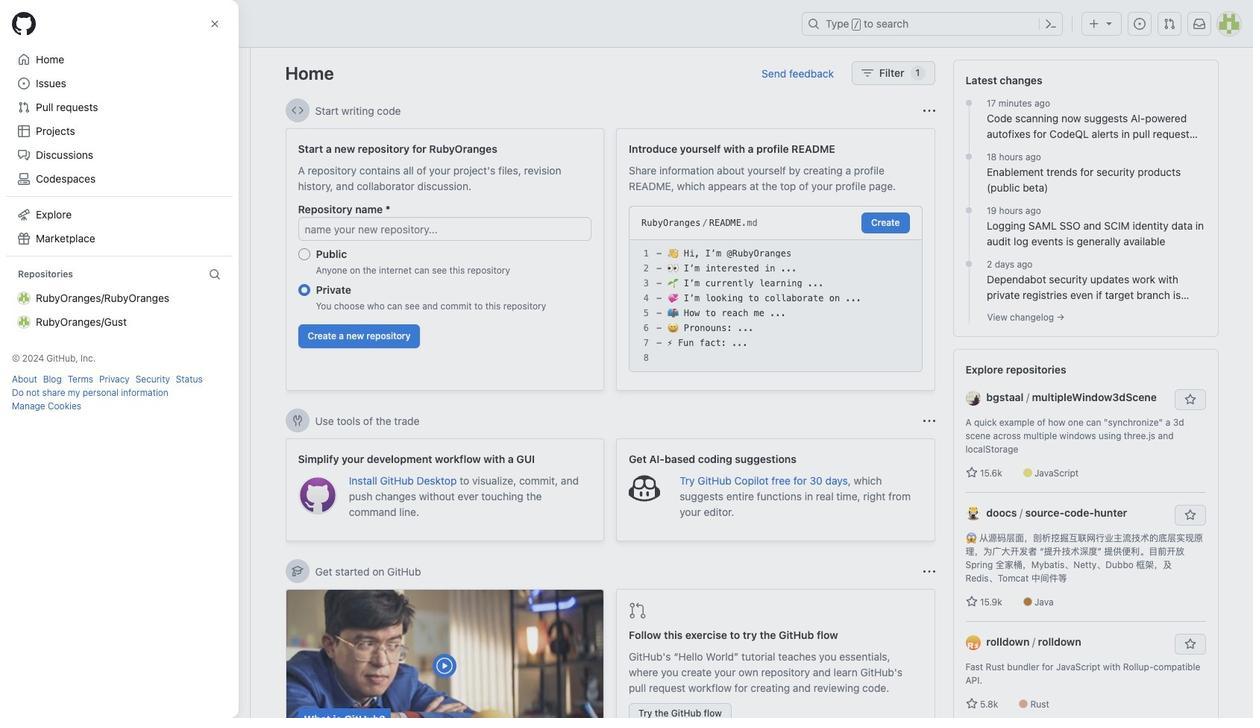 Task type: describe. For each thing, give the bounding box(es) containing it.
notifications image
[[1194, 18, 1206, 30]]

command palette image
[[1046, 18, 1058, 30]]

account element
[[0, 48, 251, 719]]

1 star image from the top
[[966, 467, 978, 479]]

3 dot fill image from the top
[[963, 204, 975, 216]]

git pull request image
[[1164, 18, 1176, 30]]

2 star image from the top
[[966, 596, 978, 608]]



Task type: locate. For each thing, give the bounding box(es) containing it.
1 dot fill image from the top
[[963, 97, 975, 109]]

3 star image from the top
[[966, 699, 978, 710]]

1 vertical spatial star image
[[966, 596, 978, 608]]

triangle down image
[[1104, 17, 1116, 29]]

dot fill image
[[963, 97, 975, 109], [963, 151, 975, 163], [963, 204, 975, 216], [963, 258, 975, 270]]

explore element
[[953, 60, 1219, 719]]

0 vertical spatial star image
[[966, 467, 978, 479]]

explore repositories navigation
[[953, 349, 1219, 719]]

2 dot fill image from the top
[[963, 151, 975, 163]]

plus image
[[1089, 18, 1101, 30]]

star image
[[966, 467, 978, 479], [966, 596, 978, 608], [966, 699, 978, 710]]

issue opened image
[[1134, 18, 1146, 30]]

2 vertical spatial star image
[[966, 699, 978, 710]]

4 dot fill image from the top
[[963, 258, 975, 270]]



Task type: vqa. For each thing, say whether or not it's contained in the screenshot.
django-
no



